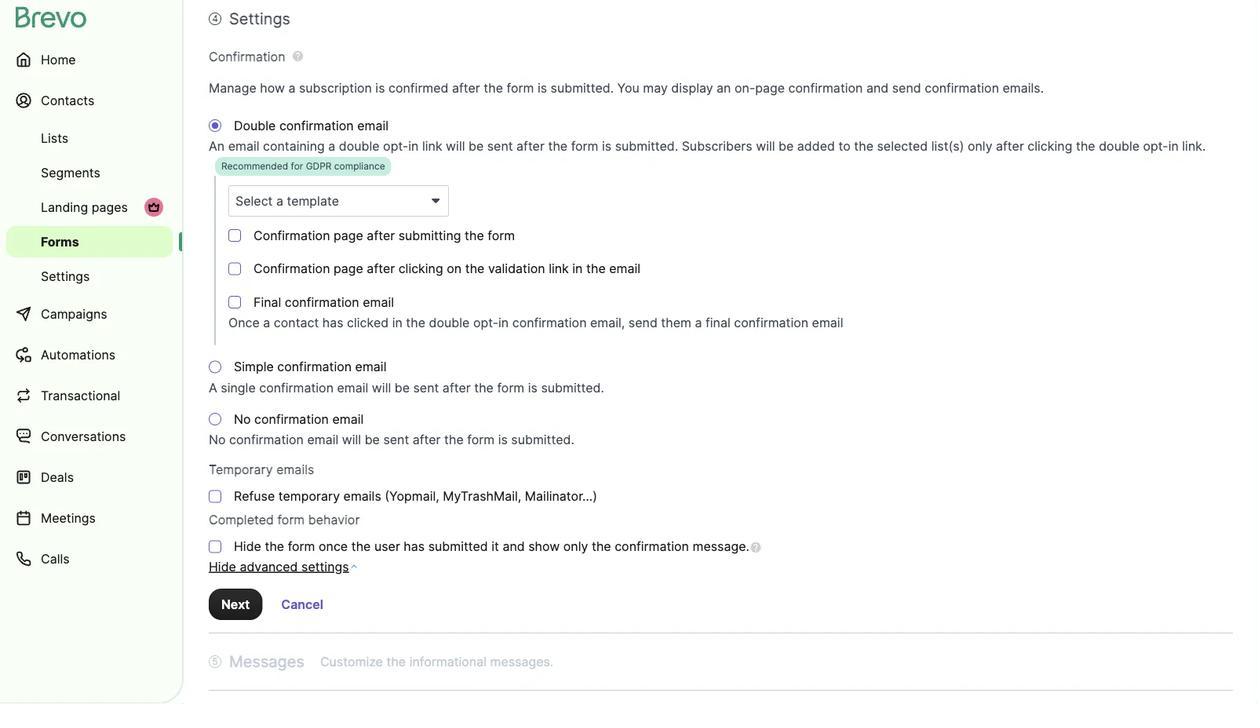 Task type: locate. For each thing, give the bounding box(es) containing it.
informational
[[409, 654, 487, 669]]

form inside the an email containing a double opt-in link will be sent after the form is submitted. subscribers will be added to the selected list(s) only after clicking the double opt-in link. recommended for gdpr compliance
[[571, 139, 598, 154]]

send
[[892, 80, 921, 95], [629, 315, 658, 330]]

transactional link
[[6, 377, 173, 414]]

a
[[209, 380, 217, 395]]

once
[[228, 315, 260, 330]]

0 horizontal spatial link
[[422, 139, 442, 154]]

no down single
[[234, 411, 251, 427]]

0 horizontal spatial no
[[209, 432, 226, 447]]

completed form behavior
[[209, 512, 360, 527]]

2 horizontal spatial sent
[[487, 139, 513, 154]]

it
[[492, 539, 499, 554]]

clicking down emails.
[[1028, 139, 1073, 154]]

1 vertical spatial page
[[334, 228, 363, 243]]

2 vertical spatial sent
[[383, 432, 409, 447]]

double down the confirmation page after clicking on the validation link in the email
[[429, 315, 470, 330]]

0 vertical spatial settings
[[229, 9, 290, 28]]

may
[[643, 80, 668, 95]]

automations link
[[6, 336, 173, 374]]

a up gdpr
[[328, 139, 335, 154]]

settings
[[229, 9, 290, 28], [41, 268, 90, 284]]

clicking
[[1028, 139, 1073, 154], [398, 261, 443, 276]]

next
[[221, 597, 250, 612]]

campaigns
[[41, 306, 107, 321]]

opt- left link.
[[1143, 139, 1168, 154]]

1 vertical spatial clicking
[[398, 261, 443, 276]]

0 horizontal spatial clicking
[[398, 261, 443, 276]]

2 vertical spatial confirmation
[[254, 261, 330, 276]]

1 horizontal spatial only
[[968, 139, 993, 154]]

only right show
[[563, 539, 588, 554]]

and
[[866, 80, 889, 95], [503, 539, 525, 554]]

a down final
[[263, 315, 270, 330]]

double left link.
[[1099, 139, 1140, 154]]

clicking left on
[[398, 261, 443, 276]]

submitted. inside the an email containing a double opt-in link will be sent after the form is submitted. subscribers will be added to the selected list(s) only after clicking the double opt-in link. recommended for gdpr compliance
[[615, 139, 678, 154]]

settings right 4
[[229, 9, 290, 28]]

double
[[339, 139, 380, 154], [1099, 139, 1140, 154], [429, 315, 470, 330]]

the
[[484, 80, 503, 95], [548, 139, 568, 154], [854, 139, 874, 154], [1076, 139, 1096, 154], [465, 228, 484, 243], [465, 261, 485, 276], [586, 261, 606, 276], [406, 315, 425, 330], [474, 380, 494, 395], [444, 432, 464, 447], [265, 539, 284, 554], [351, 539, 371, 554], [592, 539, 611, 554], [387, 654, 406, 669]]

will down no confirmation email
[[342, 432, 361, 447]]

validation
[[488, 261, 545, 276]]

an email containing a double opt-in link will be sent after the form is submitted. subscribers will be added to the selected list(s) only after clicking the double opt-in link. recommended for gdpr compliance
[[209, 139, 1206, 172]]

user
[[374, 539, 400, 554]]

0 vertical spatial emails
[[276, 462, 314, 477]]

1 vertical spatial settings
[[41, 268, 90, 284]]

0 vertical spatial no
[[234, 411, 251, 427]]

1 vertical spatial hide
[[209, 559, 236, 574]]

conversations link
[[6, 418, 173, 455]]

emails.
[[1003, 80, 1044, 95]]

a left final
[[695, 315, 702, 330]]

confirmation up final
[[254, 261, 330, 276]]

in
[[408, 139, 419, 154], [1168, 139, 1179, 154], [572, 261, 583, 276], [392, 315, 403, 330], [498, 315, 509, 330]]

subscription
[[299, 80, 372, 95]]

in right validation
[[572, 261, 583, 276]]

1 horizontal spatial send
[[892, 80, 921, 95]]

after
[[452, 80, 480, 95], [517, 139, 545, 154], [996, 139, 1024, 154], [367, 228, 395, 243], [367, 261, 395, 276], [443, 380, 471, 395], [413, 432, 441, 447]]

no for no confirmation email
[[234, 411, 251, 427]]

1 horizontal spatial opt-
[[473, 315, 498, 330]]

submitted. down may
[[615, 139, 678, 154]]

send up selected
[[892, 80, 921, 95]]

emails up temporary
[[276, 462, 314, 477]]

hide advanced settings
[[209, 559, 349, 574]]

confirmation down for
[[254, 228, 330, 243]]

sent inside the an email containing a double opt-in link will be sent after the form is submitted. subscribers will be added to the selected list(s) only after clicking the double opt-in link. recommended for gdpr compliance
[[487, 139, 513, 154]]

page up final confirmation email
[[334, 261, 363, 276]]

0 vertical spatial hide
[[234, 539, 261, 554]]

emails up behavior
[[343, 489, 381, 504]]

added
[[797, 139, 835, 154]]

show
[[528, 539, 560, 554]]

completed
[[209, 512, 274, 527]]

a right the how
[[288, 80, 295, 95]]

clicked
[[347, 315, 389, 330]]

final
[[706, 315, 731, 330]]

gdpr
[[306, 161, 332, 172]]

meetings
[[41, 510, 96, 526]]

email
[[357, 118, 389, 133], [228, 139, 259, 154], [609, 261, 641, 276], [363, 294, 394, 310], [812, 315, 843, 330], [355, 359, 387, 374], [337, 380, 368, 395], [332, 411, 364, 427], [307, 432, 339, 447]]

only right list(s)
[[968, 139, 993, 154]]

and right it
[[503, 539, 525, 554]]

1 horizontal spatial emails
[[343, 489, 381, 504]]

link down confirmed
[[422, 139, 442, 154]]

contacts
[[41, 93, 94, 108]]

only
[[968, 139, 993, 154], [563, 539, 588, 554]]

0 horizontal spatial settings
[[41, 268, 90, 284]]

1 horizontal spatial link
[[549, 261, 569, 276]]

1 vertical spatial no
[[209, 432, 226, 447]]

page down compliance
[[334, 228, 363, 243]]

0 horizontal spatial has
[[322, 315, 343, 330]]

link right validation
[[549, 261, 569, 276]]

confirmation page after submitting the form
[[254, 228, 515, 243]]

emails
[[276, 462, 314, 477], [343, 489, 381, 504]]

0 vertical spatial send
[[892, 80, 921, 95]]

1 vertical spatial link
[[549, 261, 569, 276]]

no
[[234, 411, 251, 427], [209, 432, 226, 447]]

a
[[288, 80, 295, 95], [328, 139, 335, 154], [263, 315, 270, 330], [695, 315, 702, 330]]

page
[[755, 80, 785, 95], [334, 228, 363, 243], [334, 261, 363, 276]]

confirmation page after clicking on the validation link in the email
[[254, 261, 641, 276]]

0 vertical spatial link
[[422, 139, 442, 154]]

0 vertical spatial confirmation
[[209, 49, 285, 64]]

1 vertical spatial only
[[563, 539, 588, 554]]

0 horizontal spatial emails
[[276, 462, 314, 477]]

0 vertical spatial sent
[[487, 139, 513, 154]]

clicking inside the an email containing a double opt-in link will be sent after the form is submitted. subscribers will be added to the selected list(s) only after clicking the double opt-in link. recommended for gdpr compliance
[[1028, 139, 1073, 154]]

1 horizontal spatial clicking
[[1028, 139, 1073, 154]]

confirmed
[[389, 80, 449, 95]]

page right an
[[755, 80, 785, 95]]

confirmation up manage on the left top of the page
[[209, 49, 285, 64]]

left___rvooi image
[[148, 201, 160, 214]]

page for confirmation page after submitting the form
[[334, 228, 363, 243]]

page for confirmation page after clicking on the validation link in the email
[[334, 261, 363, 276]]

0 vertical spatial only
[[968, 139, 993, 154]]

1 horizontal spatial double
[[429, 315, 470, 330]]

1 vertical spatial and
[[503, 539, 525, 554]]

email,
[[590, 315, 625, 330]]

segments link
[[6, 157, 173, 188]]

1 vertical spatial emails
[[343, 489, 381, 504]]

landing pages
[[41, 199, 128, 215]]

forms
[[41, 234, 79, 249]]

deals link
[[6, 458, 173, 496]]

link inside the an email containing a double opt-in link will be sent after the form is submitted. subscribers will be added to the selected list(s) only after clicking the double opt-in link. recommended for gdpr compliance
[[422, 139, 442, 154]]

link
[[422, 139, 442, 154], [549, 261, 569, 276]]

form
[[507, 80, 534, 95], [571, 139, 598, 154], [488, 228, 515, 243], [497, 380, 525, 395], [467, 432, 495, 447], [277, 512, 305, 527], [288, 539, 315, 554]]

1 vertical spatial sent
[[413, 380, 439, 395]]

1 vertical spatial confirmation
[[254, 228, 330, 243]]

lists link
[[6, 122, 173, 154]]

confirmation
[[209, 49, 285, 64], [254, 228, 330, 243], [254, 261, 330, 276]]

1 vertical spatial send
[[629, 315, 658, 330]]

mytrashmail,
[[443, 489, 521, 504]]

you
[[617, 80, 640, 95]]

0 horizontal spatial double
[[339, 139, 380, 154]]

is
[[375, 80, 385, 95], [538, 80, 547, 95], [602, 139, 612, 154], [528, 380, 538, 395], [498, 432, 508, 447]]

settings down 'forms' at the top left
[[41, 268, 90, 284]]

opt- down validation
[[473, 315, 498, 330]]

will up no confirmation email will be sent after the form is submitted.
[[372, 380, 391, 395]]

1 horizontal spatial and
[[866, 80, 889, 95]]

has right 'user'
[[404, 539, 425, 554]]

0 vertical spatial clicking
[[1028, 139, 1073, 154]]

cancel button
[[269, 589, 336, 620]]

(yopmail,
[[385, 489, 439, 504]]

double up compliance
[[339, 139, 380, 154]]

final
[[254, 294, 281, 310]]

5
[[212, 656, 218, 667]]

customize the informational messages.
[[320, 654, 554, 669]]

hide down completed
[[234, 539, 261, 554]]

in down confirmed
[[408, 139, 419, 154]]

be
[[469, 139, 484, 154], [779, 139, 794, 154], [395, 380, 410, 395], [365, 432, 380, 447]]

settings
[[301, 559, 349, 574]]

contacts link
[[6, 82, 173, 119]]

segments
[[41, 165, 100, 180]]

2 vertical spatial page
[[334, 261, 363, 276]]

has down final confirmation email
[[322, 315, 343, 330]]

send left them
[[629, 315, 658, 330]]

0 horizontal spatial and
[[503, 539, 525, 554]]

opt- up compliance
[[383, 139, 408, 154]]

messages.
[[490, 654, 554, 669]]

lists
[[41, 130, 68, 146]]

and up selected
[[866, 80, 889, 95]]

1 horizontal spatial no
[[234, 411, 251, 427]]

sent
[[487, 139, 513, 154], [413, 380, 439, 395], [383, 432, 409, 447]]

hide up "next"
[[209, 559, 236, 574]]

1 vertical spatial has
[[404, 539, 425, 554]]

no up "temporary" in the left bottom of the page
[[209, 432, 226, 447]]



Task type: describe. For each thing, give the bounding box(es) containing it.
2 horizontal spatial opt-
[[1143, 139, 1168, 154]]

an
[[717, 80, 731, 95]]

0 horizontal spatial sent
[[383, 432, 409, 447]]

1 horizontal spatial settings
[[229, 9, 290, 28]]

hide for hide the form once the user has submitted it and show only the confirmation message.
[[234, 539, 261, 554]]

will down confirmed
[[446, 139, 465, 154]]

0 horizontal spatial opt-
[[383, 139, 408, 154]]

messages
[[229, 652, 304, 671]]

them
[[661, 315, 692, 330]]

behavior
[[308, 512, 360, 527]]

double
[[234, 118, 276, 133]]

no confirmation email
[[234, 411, 364, 427]]

will right subscribers
[[756, 139, 775, 154]]

display
[[671, 80, 713, 95]]

4
[[212, 13, 218, 24]]

cancel
[[281, 597, 323, 612]]

in right clicked
[[392, 315, 403, 330]]

calls
[[41, 551, 70, 566]]

settings link
[[6, 261, 173, 292]]

submitted
[[428, 539, 488, 554]]

2 horizontal spatial double
[[1099, 139, 1140, 154]]

how
[[260, 80, 285, 95]]

once a contact has clicked in the double opt-in confirmation email, send them a final confirmation email
[[228, 315, 843, 330]]

home
[[41, 52, 76, 67]]

1 horizontal spatial sent
[[413, 380, 439, 395]]

link.
[[1182, 139, 1206, 154]]

link for in
[[549, 261, 569, 276]]

contact
[[274, 315, 319, 330]]

conversations
[[41, 429, 126, 444]]

temporary
[[278, 489, 340, 504]]

0 vertical spatial and
[[866, 80, 889, 95]]

0 vertical spatial has
[[322, 315, 343, 330]]

meetings link
[[6, 499, 173, 537]]

calls link
[[6, 540, 173, 578]]

submitted. up mailinator…)
[[511, 432, 574, 447]]

hide for hide advanced settings
[[209, 559, 236, 574]]

home link
[[6, 41, 173, 78]]

confirmation for confirmation page after submitting the form
[[254, 228, 330, 243]]

only inside the an email containing a double opt-in link will be sent after the form is submitted. subscribers will be added to the selected list(s) only after clicking the double opt-in link. recommended for gdpr compliance
[[968, 139, 993, 154]]

is inside the an email containing a double opt-in link will be sent after the form is submitted. subscribers will be added to the selected list(s) only after clicking the double opt-in link. recommended for gdpr compliance
[[602, 139, 612, 154]]

submitted. down email,
[[541, 380, 604, 395]]

in down validation
[[498, 315, 509, 330]]

1 horizontal spatial has
[[404, 539, 425, 554]]

advanced
[[240, 559, 298, 574]]

confirmation for confirmation
[[209, 49, 285, 64]]

refuse
[[234, 489, 275, 504]]

subscribers
[[682, 139, 753, 154]]

landing
[[41, 199, 88, 215]]

list(s)
[[931, 139, 964, 154]]

manage
[[209, 80, 256, 95]]

to
[[839, 139, 851, 154]]

pages
[[92, 199, 128, 215]]

on-
[[735, 80, 755, 95]]

single
[[221, 380, 256, 395]]

deals
[[41, 469, 74, 485]]

email inside the an email containing a double opt-in link will be sent after the form is submitted. subscribers will be added to the selected list(s) only after clicking the double opt-in link. recommended for gdpr compliance
[[228, 139, 259, 154]]

for
[[291, 161, 303, 172]]

message.
[[693, 539, 750, 554]]

a inside the an email containing a double opt-in link will be sent after the form is submitted. subscribers will be added to the selected list(s) only after clicking the double opt-in link. recommended for gdpr compliance
[[328, 139, 335, 154]]

0 horizontal spatial only
[[563, 539, 588, 554]]

simple confirmation email
[[234, 359, 387, 374]]

containing
[[263, 139, 325, 154]]

in left link.
[[1168, 139, 1179, 154]]

next button
[[209, 589, 262, 620]]

customize
[[320, 654, 383, 669]]

automations
[[41, 347, 116, 362]]

0 vertical spatial page
[[755, 80, 785, 95]]

compliance
[[334, 161, 385, 172]]

no confirmation email will be sent after the form is submitted.
[[209, 432, 574, 447]]

no for no confirmation email will be sent after the form is submitted.
[[209, 432, 226, 447]]

final confirmation email
[[254, 294, 394, 310]]

landing pages link
[[6, 192, 173, 223]]

manage how a subscription is confirmed after the form is submitted. you may display an on-page confirmation and send confirmation emails.
[[209, 80, 1044, 95]]

submitting
[[398, 228, 461, 243]]

a single confirmation email will be sent after the form is submitted.
[[209, 380, 604, 395]]

hide the form once the user has submitted it and show only the confirmation message.
[[234, 539, 750, 554]]

mailinator…)
[[525, 489, 597, 504]]

link for will
[[422, 139, 442, 154]]

an
[[209, 139, 225, 154]]

0 horizontal spatial send
[[629, 315, 658, 330]]

simple
[[234, 359, 274, 374]]

temporary emails
[[209, 462, 314, 477]]

submitted. left you
[[551, 80, 614, 95]]

confirmation for confirmation page after clicking on the validation link in the email
[[254, 261, 330, 276]]

once
[[319, 539, 348, 554]]

temporary
[[209, 462, 273, 477]]

refuse temporary emails (yopmail, mytrashmail, mailinator…)
[[234, 489, 597, 504]]

on
[[447, 261, 462, 276]]

double confirmation email
[[234, 118, 389, 133]]

selected
[[877, 139, 928, 154]]



Task type: vqa. For each thing, say whether or not it's contained in the screenshot.
leftmost Category
no



